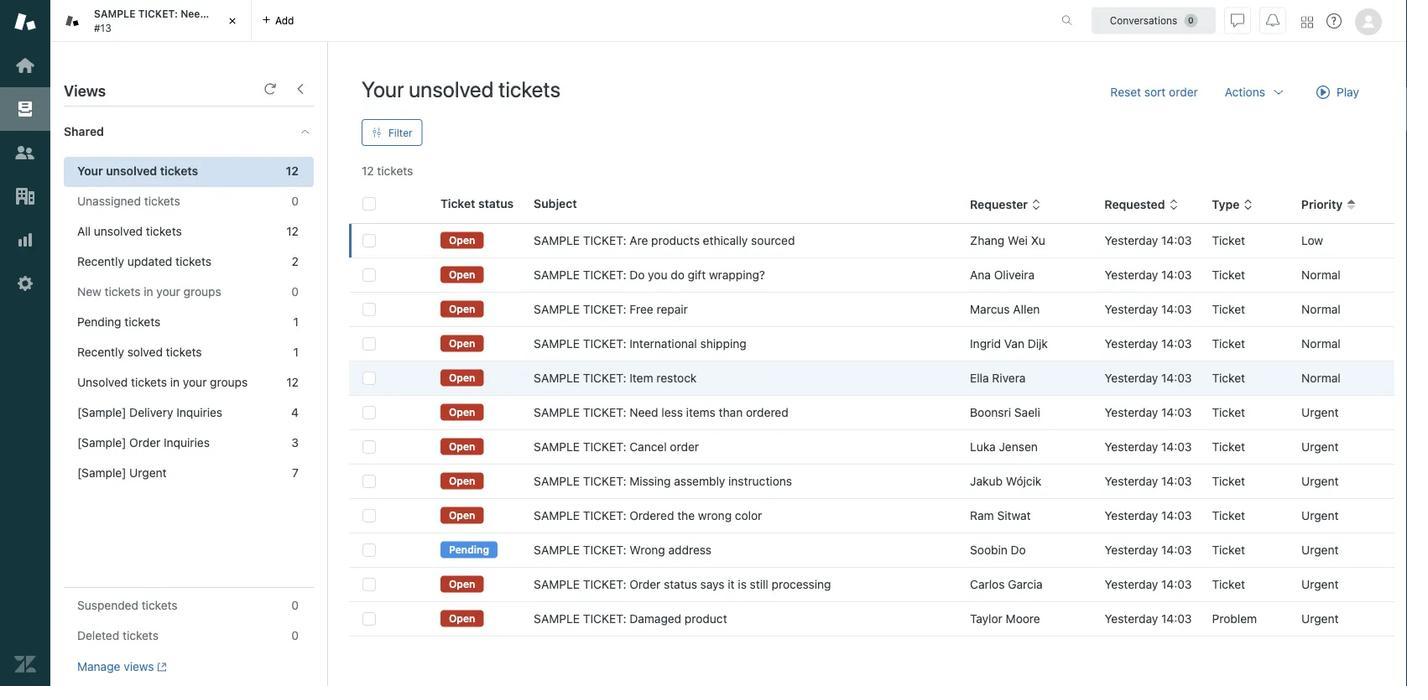 Task type: locate. For each thing, give the bounding box(es) containing it.
do left you at left top
[[630, 268, 645, 282]]

ticket: inside "link"
[[583, 371, 627, 385]]

items inside sample ticket: need less items than ordered #13
[[232, 8, 259, 20]]

1 horizontal spatial pending
[[449, 544, 489, 556]]

yesterday for zhang wei xu
[[1105, 234, 1159, 248]]

than down shipping
[[719, 406, 743, 420]]

recently up unsolved
[[77, 345, 124, 359]]

items
[[232, 8, 259, 20], [686, 406, 716, 420]]

[sample] down unsolved
[[77, 406, 126, 420]]

ticket: up sample ticket: wrong address
[[583, 509, 627, 523]]

1 horizontal spatial status
[[664, 578, 697, 592]]

actions
[[1225, 85, 1266, 99]]

0 horizontal spatial your
[[156, 285, 180, 299]]

1 horizontal spatial do
[[1011, 544, 1026, 557]]

your unsolved tickets up filter
[[362, 76, 561, 102]]

updated
[[127, 255, 172, 269]]

order inside button
[[1169, 85, 1198, 99]]

yesterday 14:03 for marcus allen
[[1105, 303, 1192, 316]]

less inside sample ticket: need less items than ordered #13
[[209, 8, 229, 20]]

cancel
[[630, 440, 667, 454]]

[sample]
[[77, 406, 126, 420], [77, 436, 126, 450], [77, 466, 126, 480]]

2 normal from the top
[[1302, 303, 1341, 316]]

order right cancel
[[670, 440, 699, 454]]

7 yesterday 14:03 from the top
[[1105, 440, 1192, 454]]

9 14:03 from the top
[[1162, 509, 1192, 523]]

[sample] delivery inquiries
[[77, 406, 223, 420]]

open for sample ticket: are products ethically sourced
[[449, 234, 475, 246]]

1 [sample] from the top
[[77, 406, 126, 420]]

0 vertical spatial do
[[630, 268, 645, 282]]

ticket for boonsri saeli
[[1213, 406, 1246, 420]]

7 14:03 from the top
[[1162, 440, 1192, 454]]

row containing sample ticket: missing assembly instructions
[[349, 465, 1395, 499]]

row containing sample ticket: wrong address
[[349, 533, 1395, 568]]

14:03 for jakub wójcik
[[1162, 475, 1192, 489]]

0 horizontal spatial need
[[181, 8, 207, 20]]

unsolved up the unassigned tickets
[[106, 164, 157, 178]]

less down restock
[[662, 406, 683, 420]]

order down "[sample] delivery inquiries"
[[129, 436, 161, 450]]

yesterday 14:03
[[1105, 234, 1192, 248], [1105, 268, 1192, 282], [1105, 303, 1192, 316], [1105, 337, 1192, 351], [1105, 371, 1192, 385], [1105, 406, 1192, 420], [1105, 440, 1192, 454], [1105, 475, 1192, 489], [1105, 509, 1192, 523], [1105, 544, 1192, 557], [1105, 578, 1192, 592], [1105, 612, 1192, 626]]

0 vertical spatial less
[[209, 8, 229, 20]]

yesterday 14:03 for carlos garcia
[[1105, 578, 1192, 592]]

0 vertical spatial pending
[[77, 315, 121, 329]]

items inside "row"
[[686, 406, 716, 420]]

0
[[292, 194, 299, 208], [292, 285, 299, 299], [292, 599, 299, 613], [292, 629, 299, 643]]

11 yesterday 14:03 from the top
[[1105, 578, 1192, 592]]

0 vertical spatial your
[[362, 76, 404, 102]]

3 yesterday from the top
[[1105, 303, 1159, 316]]

your up "[sample] delivery inquiries"
[[183, 376, 207, 389]]

sample inside sample ticket: need less items than ordered #13
[[94, 8, 136, 20]]

reporting image
[[14, 229, 36, 251]]

0 for suspended tickets
[[292, 599, 299, 613]]

wójcik
[[1006, 475, 1042, 489]]

tickets down filter button
[[377, 164, 413, 178]]

6 row from the top
[[349, 396, 1395, 430]]

ticket: for sample ticket: ordered the wrong color
[[583, 509, 627, 523]]

ticket: left item
[[583, 371, 627, 385]]

boonsri
[[970, 406, 1012, 420]]

ticket for ella rivera
[[1213, 371, 1246, 385]]

row containing sample ticket: free repair
[[349, 293, 1395, 327]]

0 vertical spatial status
[[478, 197, 514, 211]]

deleted
[[77, 629, 119, 643]]

3 row from the top
[[349, 293, 1395, 327]]

marcus allen
[[970, 303, 1040, 316]]

ticket for carlos garcia
[[1213, 578, 1246, 592]]

1 down 2
[[293, 315, 299, 329]]

yesterday for luka jensen
[[1105, 440, 1159, 454]]

than right close image
[[262, 8, 284, 20]]

9 open from the top
[[449, 510, 475, 522]]

sample ticket: need less items than ordered
[[534, 406, 789, 420]]

2 row from the top
[[349, 258, 1395, 293]]

unsolved
[[409, 76, 494, 102], [106, 164, 157, 178], [94, 225, 143, 238]]

0 horizontal spatial items
[[232, 8, 259, 20]]

12 up 2
[[287, 225, 299, 238]]

1 vertical spatial items
[[686, 406, 716, 420]]

items for sample ticket: need less items than ordered #13
[[232, 8, 259, 20]]

recently updated tickets
[[77, 255, 211, 269]]

7 open from the top
[[449, 441, 475, 453]]

collapse views pane image
[[294, 82, 307, 96]]

main element
[[0, 0, 50, 687]]

ticket: left free
[[583, 303, 627, 316]]

ticket
[[441, 197, 475, 211], [1213, 234, 1246, 248], [1213, 268, 1246, 282], [1213, 303, 1246, 316], [1213, 337, 1246, 351], [1213, 371, 1246, 385], [1213, 406, 1246, 420], [1213, 440, 1246, 454], [1213, 475, 1246, 489], [1213, 509, 1246, 523], [1213, 544, 1246, 557], [1213, 578, 1246, 592]]

1 1 from the top
[[293, 315, 299, 329]]

ticket: down sample ticket: wrong address link
[[583, 578, 627, 592]]

1 horizontal spatial items
[[686, 406, 716, 420]]

1 yesterday 14:03 from the top
[[1105, 234, 1192, 248]]

0 horizontal spatial than
[[262, 8, 284, 20]]

free
[[630, 303, 654, 316]]

0 horizontal spatial your
[[77, 164, 103, 178]]

sample inside 'link'
[[534, 578, 580, 592]]

pending tickets
[[77, 315, 160, 329]]

3 normal from the top
[[1302, 337, 1341, 351]]

your
[[362, 76, 404, 102], [77, 164, 103, 178]]

yesterday for jakub wójcik
[[1105, 475, 1159, 489]]

1 vertical spatial pending
[[449, 544, 489, 556]]

sort
[[1145, 85, 1166, 99]]

ordered inside "row"
[[746, 406, 789, 420]]

0 vertical spatial order
[[1169, 85, 1198, 99]]

0 vertical spatial your unsolved tickets
[[362, 76, 561, 102]]

damaged
[[630, 612, 682, 626]]

sample ticket: free repair link
[[534, 301, 688, 318]]

12 row from the top
[[349, 602, 1395, 637]]

your
[[156, 285, 180, 299], [183, 376, 207, 389]]

1 vertical spatial unsolved
[[106, 164, 157, 178]]

4 yesterday from the top
[[1105, 337, 1159, 351]]

zendesk products image
[[1302, 16, 1314, 28]]

12 down collapse views pane icon
[[286, 164, 299, 178]]

recently for recently solved tickets
[[77, 345, 124, 359]]

ticket: up sample ticket: free repair
[[583, 268, 627, 282]]

0 vertical spatial unsolved
[[409, 76, 494, 102]]

0 vertical spatial need
[[181, 8, 207, 20]]

0 vertical spatial recently
[[77, 255, 124, 269]]

need inside sample ticket: need less items than ordered link
[[630, 406, 659, 420]]

row
[[349, 224, 1395, 258], [349, 258, 1395, 293], [349, 293, 1395, 327], [349, 327, 1395, 361], [349, 361, 1395, 396], [349, 396, 1395, 430], [349, 430, 1395, 465], [349, 465, 1395, 499], [349, 499, 1395, 533], [349, 533, 1395, 568], [349, 568, 1395, 602], [349, 602, 1395, 637]]

[sample] order inquiries
[[77, 436, 210, 450]]

2 [sample] from the top
[[77, 436, 126, 450]]

unassigned
[[77, 194, 141, 208]]

5 14:03 from the top
[[1162, 371, 1192, 385]]

taylor
[[970, 612, 1003, 626]]

your unsolved tickets up the unassigned tickets
[[77, 164, 198, 178]]

sample inside "link"
[[534, 371, 580, 385]]

10 row from the top
[[349, 533, 1395, 568]]

11 open from the top
[[449, 613, 475, 625]]

1 vertical spatial order
[[630, 578, 661, 592]]

0 vertical spatial [sample]
[[77, 406, 126, 420]]

yesterday 14:03 for luka jensen
[[1105, 440, 1192, 454]]

1 horizontal spatial your
[[183, 376, 207, 389]]

order right the sort
[[1169, 85, 1198, 99]]

sample ticket: need less items than ordered link
[[534, 405, 789, 421]]

tabs tab list
[[50, 0, 1044, 42]]

than for sample ticket: need less items than ordered
[[719, 406, 743, 420]]

tickets up 'pending tickets'
[[105, 285, 141, 299]]

ticket: for sample ticket: order status says it is still processing
[[583, 578, 627, 592]]

1 up the 4
[[293, 345, 299, 359]]

in down "updated" on the top left of the page
[[144, 285, 153, 299]]

your up filter button
[[362, 76, 404, 102]]

unsolved up filter
[[409, 76, 494, 102]]

14:03 for ram sitwat
[[1162, 509, 1192, 523]]

your up "unassigned"
[[77, 164, 103, 178]]

0 vertical spatial your
[[156, 285, 180, 299]]

add
[[275, 15, 294, 26]]

open for sample ticket: item restock
[[449, 372, 475, 384]]

ticket for luka jensen
[[1213, 440, 1246, 454]]

need
[[181, 8, 207, 20], [630, 406, 659, 420]]

2 vertical spatial [sample]
[[77, 466, 126, 480]]

1 recently from the top
[[77, 255, 124, 269]]

allen
[[1013, 303, 1040, 316]]

order down wrong
[[630, 578, 661, 592]]

open for sample ticket: ordered the wrong color
[[449, 510, 475, 522]]

sample ticket: ordered the wrong color
[[534, 509, 762, 523]]

1 vertical spatial in
[[170, 376, 180, 389]]

8 14:03 from the top
[[1162, 475, 1192, 489]]

ticket: inside 'link'
[[583, 578, 627, 592]]

0 horizontal spatial in
[[144, 285, 153, 299]]

0 vertical spatial groups
[[183, 285, 221, 299]]

12 14:03 from the top
[[1162, 612, 1192, 626]]

yesterday for carlos garcia
[[1105, 578, 1159, 592]]

1 horizontal spatial ordered
[[746, 406, 789, 420]]

7 yesterday from the top
[[1105, 440, 1159, 454]]

row containing sample ticket: ordered the wrong color
[[349, 499, 1395, 533]]

ordered for sample ticket: need less items than ordered
[[746, 406, 789, 420]]

ingrid
[[970, 337, 1001, 351]]

sample for sample ticket: ordered the wrong color
[[534, 509, 580, 523]]

2 yesterday 14:03 from the top
[[1105, 268, 1192, 282]]

reset sort order button
[[1097, 76, 1212, 109]]

ticket: down sample ticket: cancel order link
[[583, 475, 627, 489]]

unsolved tickets in your groups
[[77, 376, 248, 389]]

5 yesterday from the top
[[1105, 371, 1159, 385]]

1 vertical spatial [sample]
[[77, 436, 126, 450]]

are
[[630, 234, 648, 248]]

1 14:03 from the top
[[1162, 234, 1192, 248]]

2 0 from the top
[[292, 285, 299, 299]]

zendesk image
[[14, 654, 36, 676]]

3 0 from the top
[[292, 599, 299, 613]]

type button
[[1213, 197, 1254, 212]]

garcia
[[1008, 578, 1043, 592]]

ticket: inside sample ticket: need less items than ordered #13
[[138, 8, 178, 20]]

1 vertical spatial order
[[670, 440, 699, 454]]

get help image
[[1327, 13, 1342, 29]]

6 yesterday 14:03 from the top
[[1105, 406, 1192, 420]]

open for sample ticket: damaged product
[[449, 613, 475, 625]]

than inside sample ticket: need less items than ordered #13
[[262, 8, 284, 20]]

items down restock
[[686, 406, 716, 420]]

0 vertical spatial 1
[[293, 315, 299, 329]]

yesterday 14:03 for jakub wójcik
[[1105, 475, 1192, 489]]

inquiries for [sample] delivery inquiries
[[176, 406, 223, 420]]

0 horizontal spatial ordered
[[286, 8, 325, 20]]

row containing sample ticket: need less items than ordered
[[349, 396, 1395, 430]]

1 row from the top
[[349, 224, 1395, 258]]

[sample] urgent
[[77, 466, 167, 480]]

4 row from the top
[[349, 327, 1395, 361]]

[sample] for [sample] delivery inquiries
[[77, 406, 126, 420]]

1 horizontal spatial order
[[1169, 85, 1198, 99]]

1 vertical spatial ordered
[[746, 406, 789, 420]]

4 normal from the top
[[1302, 371, 1341, 385]]

open for sample ticket: missing assembly instructions
[[449, 475, 475, 487]]

zhang wei xu
[[970, 234, 1046, 248]]

ordered up instructions
[[746, 406, 789, 420]]

0 vertical spatial in
[[144, 285, 153, 299]]

3 [sample] from the top
[[77, 466, 126, 480]]

sample for sample ticket: cancel order
[[534, 440, 580, 454]]

7 row from the top
[[349, 430, 1395, 465]]

0 vertical spatial inquiries
[[176, 406, 223, 420]]

1 vertical spatial 1
[[293, 345, 299, 359]]

12 yesterday from the top
[[1105, 612, 1159, 626]]

customers image
[[14, 142, 36, 164]]

normal for marcus allen
[[1302, 303, 1341, 316]]

1 0 from the top
[[292, 194, 299, 208]]

0 vertical spatial items
[[232, 8, 259, 20]]

recently for recently updated tickets
[[77, 255, 124, 269]]

oliveira
[[994, 268, 1035, 282]]

zendesk support image
[[14, 11, 36, 33]]

sample ticket: do you do gift wrapping? link
[[534, 267, 765, 284]]

do right soobin
[[1011, 544, 1026, 557]]

ticket for ram sitwat
[[1213, 509, 1246, 523]]

you
[[648, 268, 668, 282]]

views
[[124, 660, 154, 674]]

1 vertical spatial less
[[662, 406, 683, 420]]

items left add
[[232, 8, 259, 20]]

1 horizontal spatial need
[[630, 406, 659, 420]]

ticket: for sample ticket: need less items than ordered #13
[[138, 8, 178, 20]]

less for sample ticket: need less items than ordered #13
[[209, 8, 229, 20]]

tickets up views
[[123, 629, 159, 643]]

1 horizontal spatial in
[[170, 376, 180, 389]]

8 row from the top
[[349, 465, 1395, 499]]

ticket: down "sample ticket: free repair" link
[[583, 337, 627, 351]]

your down "updated" on the top left of the page
[[156, 285, 180, 299]]

inquiries down 'delivery'
[[164, 436, 210, 450]]

in for new
[[144, 285, 153, 299]]

sample for sample ticket: need less items than ordered #13
[[94, 8, 136, 20]]

status left says
[[664, 578, 697, 592]]

1 vertical spatial status
[[664, 578, 697, 592]]

11 14:03 from the top
[[1162, 578, 1192, 592]]

1 yesterday from the top
[[1105, 234, 1159, 248]]

3 14:03 from the top
[[1162, 303, 1192, 316]]

9 row from the top
[[349, 499, 1395, 533]]

row containing sample ticket: do you do gift wrapping?
[[349, 258, 1395, 293]]

[sample] down [sample] order inquiries
[[77, 466, 126, 480]]

yesterday for boonsri saeli
[[1105, 406, 1159, 420]]

ordered
[[286, 8, 325, 20], [746, 406, 789, 420]]

6 14:03 from the top
[[1162, 406, 1192, 420]]

ticket: left are
[[583, 234, 627, 248]]

0 horizontal spatial pending
[[77, 315, 121, 329]]

open for sample ticket: order status says it is still processing
[[449, 579, 475, 590]]

sample for sample ticket: are products ethically sourced
[[534, 234, 580, 248]]

1 horizontal spatial less
[[662, 406, 683, 420]]

yesterday for ella rivera
[[1105, 371, 1159, 385]]

ella rivera
[[970, 371, 1026, 385]]

sitwat
[[998, 509, 1031, 523]]

14:03 for zhang wei xu
[[1162, 234, 1192, 248]]

sample ticket: need less items than ordered #13
[[94, 8, 325, 34]]

actions button
[[1212, 76, 1299, 109]]

less left 'add' popup button
[[209, 8, 229, 20]]

inquiries down unsolved tickets in your groups
[[176, 406, 223, 420]]

0 for unassigned tickets
[[292, 194, 299, 208]]

1 vertical spatial need
[[630, 406, 659, 420]]

0 horizontal spatial order
[[129, 436, 161, 450]]

than for sample ticket: need less items than ordered #13
[[262, 8, 284, 20]]

yesterday for ram sitwat
[[1105, 509, 1159, 523]]

sample for sample ticket: order status says it is still processing
[[534, 578, 580, 592]]

sample ticket: are products ethically sourced
[[534, 234, 795, 248]]

open for sample ticket: cancel order
[[449, 441, 475, 453]]

[sample] for [sample] urgent
[[77, 466, 126, 480]]

8 yesterday 14:03 from the top
[[1105, 475, 1192, 489]]

10 open from the top
[[449, 579, 475, 590]]

1 vertical spatial recently
[[77, 345, 124, 359]]

status
[[478, 197, 514, 211], [664, 578, 697, 592]]

0 horizontal spatial order
[[670, 440, 699, 454]]

1 vertical spatial groups
[[210, 376, 248, 389]]

tab containing sample ticket: need less items than ordered
[[50, 0, 325, 42]]

0 vertical spatial than
[[262, 8, 284, 20]]

shared heading
[[50, 107, 327, 157]]

0 vertical spatial order
[[129, 436, 161, 450]]

urgent
[[1302, 406, 1339, 420], [1302, 440, 1339, 454], [129, 466, 167, 480], [1302, 475, 1339, 489], [1302, 509, 1339, 523], [1302, 544, 1339, 557], [1302, 578, 1339, 592], [1302, 612, 1339, 626]]

12
[[286, 164, 299, 178], [362, 164, 374, 178], [287, 225, 299, 238], [287, 376, 299, 389]]

need down item
[[630, 406, 659, 420]]

saeli
[[1015, 406, 1041, 420]]

priority
[[1302, 198, 1343, 212]]

4 yesterday 14:03 from the top
[[1105, 337, 1192, 351]]

need left close image
[[181, 8, 207, 20]]

sample ticket: cancel order link
[[534, 439, 699, 456]]

5 row from the top
[[349, 361, 1395, 396]]

2 recently from the top
[[77, 345, 124, 359]]

4 0 from the top
[[292, 629, 299, 643]]

says
[[701, 578, 725, 592]]

pending for pending tickets
[[77, 315, 121, 329]]

6 yesterday from the top
[[1105, 406, 1159, 420]]

1 horizontal spatial order
[[630, 578, 661, 592]]

12 up the 4
[[287, 376, 299, 389]]

urgent for ram sitwat
[[1302, 509, 1339, 523]]

normal for ella rivera
[[1302, 371, 1341, 385]]

ticket: left damaged
[[583, 612, 627, 626]]

conversations
[[1110, 15, 1178, 26]]

1 for recently solved tickets
[[293, 345, 299, 359]]

1 vertical spatial do
[[1011, 544, 1026, 557]]

ticket: for sample ticket: item restock
[[583, 371, 627, 385]]

recently up new
[[77, 255, 124, 269]]

9 yesterday from the top
[[1105, 509, 1159, 523]]

8 open from the top
[[449, 475, 475, 487]]

organizations image
[[14, 186, 36, 207]]

1 vertical spatial your
[[77, 164, 103, 178]]

urgent for jakub wójcik
[[1302, 475, 1339, 489]]

unsolved down "unassigned"
[[94, 225, 143, 238]]

1 open from the top
[[449, 234, 475, 246]]

11 yesterday from the top
[[1105, 578, 1159, 592]]

pending inside "row"
[[449, 544, 489, 556]]

ethically
[[703, 234, 748, 248]]

order
[[129, 436, 161, 450], [630, 578, 661, 592]]

ticket: down sample ticket: item restock "link"
[[583, 406, 627, 420]]

sample for sample ticket: do you do gift wrapping?
[[534, 268, 580, 282]]

yesterday
[[1105, 234, 1159, 248], [1105, 268, 1159, 282], [1105, 303, 1159, 316], [1105, 337, 1159, 351], [1105, 371, 1159, 385], [1105, 406, 1159, 420], [1105, 440, 1159, 454], [1105, 475, 1159, 489], [1105, 509, 1159, 523], [1105, 544, 1159, 557], [1105, 578, 1159, 592], [1105, 612, 1159, 626]]

ticket for ingrid van dijk
[[1213, 337, 1246, 351]]

3 open from the top
[[449, 303, 475, 315]]

status left subject
[[478, 197, 514, 211]]

yesterday 14:03 for boonsri saeli
[[1105, 406, 1192, 420]]

tab
[[50, 0, 325, 42]]

international
[[630, 337, 697, 351]]

requester
[[970, 198, 1028, 212]]

1 vertical spatial than
[[719, 406, 743, 420]]

row containing sample ticket: international shipping
[[349, 327, 1395, 361]]

5 yesterday 14:03 from the top
[[1105, 371, 1192, 385]]

4
[[291, 406, 299, 420]]

ticket: left cancel
[[583, 440, 627, 454]]

ticket: for sample ticket: wrong address
[[583, 544, 627, 557]]

recently solved tickets
[[77, 345, 202, 359]]

need inside sample ticket: need less items than ordered #13
[[181, 8, 207, 20]]

[sample] up the [sample] urgent
[[77, 436, 126, 450]]

in up 'delivery'
[[170, 376, 180, 389]]

the
[[678, 509, 695, 523]]

1 vertical spatial your
[[183, 376, 207, 389]]

open for sample ticket: international shipping
[[449, 338, 475, 349]]

filter button
[[362, 119, 423, 146]]

12 yesterday 14:03 from the top
[[1105, 612, 1192, 626]]

1 vertical spatial your unsolved tickets
[[77, 164, 198, 178]]

8 yesterday from the top
[[1105, 475, 1159, 489]]

ordered
[[630, 509, 674, 523]]

play
[[1337, 85, 1360, 99]]

2 14:03 from the top
[[1162, 268, 1192, 282]]

2 yesterday from the top
[[1105, 268, 1159, 282]]

admin image
[[14, 273, 36, 295]]

ticket: left wrong
[[583, 544, 627, 557]]

10 yesterday from the top
[[1105, 544, 1159, 557]]

0 horizontal spatial less
[[209, 8, 229, 20]]

1 vertical spatial inquiries
[[164, 436, 210, 450]]

your for new tickets in your groups
[[156, 285, 180, 299]]

4 14:03 from the top
[[1162, 337, 1192, 351]]

ingrid van dijk
[[970, 337, 1048, 351]]

groups
[[183, 285, 221, 299], [210, 376, 248, 389]]

1 horizontal spatial your
[[362, 76, 404, 102]]

2 1 from the top
[[293, 345, 299, 359]]

4 open from the top
[[449, 338, 475, 349]]

ticket: for sample ticket: damaged product
[[583, 612, 627, 626]]

ordered inside sample ticket: need less items than ordered #13
[[286, 8, 325, 20]]

sample ticket: free repair
[[534, 303, 688, 316]]

3 yesterday 14:03 from the top
[[1105, 303, 1192, 316]]

0 vertical spatial ordered
[[286, 8, 325, 20]]

ticket: left close image
[[138, 8, 178, 20]]

11 row from the top
[[349, 568, 1395, 602]]

ordered right close image
[[286, 8, 325, 20]]

ana
[[970, 268, 991, 282]]

6 open from the top
[[449, 407, 475, 418]]

5 open from the top
[[449, 372, 475, 384]]

9 yesterday 14:03 from the top
[[1105, 509, 1192, 523]]

urgent for boonsri saeli
[[1302, 406, 1339, 420]]

van
[[1005, 337, 1025, 351]]

1 normal from the top
[[1302, 268, 1341, 282]]

1 horizontal spatial than
[[719, 406, 743, 420]]



Task type: describe. For each thing, give the bounding box(es) containing it.
pending for pending
[[449, 544, 489, 556]]

solved
[[127, 345, 163, 359]]

ticket for jakub wójcik
[[1213, 475, 1246, 489]]

sourced
[[751, 234, 795, 248]]

zhang
[[970, 234, 1005, 248]]

add button
[[252, 0, 304, 41]]

tickets up solved
[[125, 315, 160, 329]]

luka jensen
[[970, 440, 1038, 454]]

manage
[[77, 660, 120, 674]]

in for unsolved
[[170, 376, 180, 389]]

tickets up deleted tickets
[[142, 599, 178, 613]]

0 horizontal spatial status
[[478, 197, 514, 211]]

instructions
[[729, 475, 792, 489]]

urgent for taylor moore
[[1302, 612, 1339, 626]]

14:03 for ingrid van dijk
[[1162, 337, 1192, 351]]

2 open from the top
[[449, 269, 475, 281]]

sample ticket: order status says it is still processing
[[534, 578, 831, 592]]

yesterday 14:03 for ella rivera
[[1105, 371, 1192, 385]]

reset sort order
[[1111, 85, 1198, 99]]

yesterday 14:03 for ingrid van dijk
[[1105, 337, 1192, 351]]

jakub wójcik
[[970, 475, 1042, 489]]

tickets down tabs tab list
[[499, 76, 561, 102]]

button displays agent's chat status as invisible. image
[[1231, 14, 1245, 27]]

need for sample ticket: need less items than ordered #13
[[181, 8, 207, 20]]

restock
[[657, 371, 697, 385]]

your for unsolved tickets in your groups
[[183, 376, 207, 389]]

marcus
[[970, 303, 1010, 316]]

14:03 for ella rivera
[[1162, 371, 1192, 385]]

xu
[[1031, 234, 1046, 248]]

14:03 for boonsri saeli
[[1162, 406, 1192, 420]]

ticket for marcus allen
[[1213, 303, 1246, 316]]

yesterday for taylor moore
[[1105, 612, 1159, 626]]

yesterday for ingrid van dijk
[[1105, 337, 1159, 351]]

ticket: for sample ticket: international shipping
[[583, 337, 627, 351]]

unsolved
[[77, 376, 128, 389]]

processing
[[772, 578, 831, 592]]

need for sample ticket: need less items than ordered
[[630, 406, 659, 420]]

close image
[[224, 13, 241, 29]]

carlos
[[970, 578, 1005, 592]]

ticket: for sample ticket: do you do gift wrapping?
[[583, 268, 627, 282]]

gift
[[688, 268, 706, 282]]

tickets up "updated" on the top left of the page
[[146, 225, 182, 238]]

order inside "row"
[[670, 440, 699, 454]]

1 for pending tickets
[[293, 315, 299, 329]]

product
[[685, 612, 727, 626]]

10 yesterday 14:03 from the top
[[1105, 544, 1192, 557]]

sample ticket: missing assembly instructions
[[534, 475, 792, 489]]

sample ticket: wrong address
[[534, 544, 712, 557]]

low
[[1302, 234, 1324, 248]]

is
[[738, 578, 747, 592]]

sample for sample ticket: damaged product
[[534, 612, 580, 626]]

all unsolved tickets
[[77, 225, 182, 238]]

manage views link
[[77, 660, 167, 675]]

subject
[[534, 197, 577, 211]]

yesterday for marcus allen
[[1105, 303, 1159, 316]]

shipping
[[701, 337, 747, 351]]

type
[[1213, 198, 1240, 212]]

less for sample ticket: need less items than ordered
[[662, 406, 683, 420]]

14:03 for luka jensen
[[1162, 440, 1192, 454]]

sample for sample ticket: missing assembly instructions
[[534, 475, 580, 489]]

carlos garcia
[[970, 578, 1043, 592]]

sample ticket: cancel order
[[534, 440, 699, 454]]

sample ticket: international shipping
[[534, 337, 747, 351]]

it
[[728, 578, 735, 592]]

views image
[[14, 98, 36, 120]]

tickets down shared heading
[[160, 164, 198, 178]]

sample ticket: wrong address link
[[534, 542, 712, 559]]

soobin
[[970, 544, 1008, 557]]

item
[[630, 371, 654, 385]]

(opens in a new tab) image
[[154, 663, 167, 673]]

7
[[292, 466, 299, 480]]

open for sample ticket: need less items than ordered
[[449, 407, 475, 418]]

deleted tickets
[[77, 629, 159, 643]]

assembly
[[674, 475, 726, 489]]

0 for new tickets in your groups
[[292, 285, 299, 299]]

row containing sample ticket: cancel order
[[349, 430, 1395, 465]]

sample ticket: order status says it is still processing link
[[534, 577, 831, 593]]

ticket: for sample ticket: cancel order
[[583, 440, 627, 454]]

notifications image
[[1267, 14, 1280, 27]]

sample for sample ticket: wrong address
[[534, 544, 580, 557]]

ana oliveira
[[970, 268, 1035, 282]]

wrong
[[630, 544, 665, 557]]

ram sitwat
[[970, 509, 1031, 523]]

sample for sample ticket: need less items than ordered
[[534, 406, 580, 420]]

problem
[[1213, 612, 1257, 626]]

10 14:03 from the top
[[1162, 544, 1192, 557]]

priority button
[[1302, 197, 1357, 212]]

tickets up "[sample] delivery inquiries"
[[131, 376, 167, 389]]

sample ticket: do you do gift wrapping?
[[534, 268, 765, 282]]

items for sample ticket: need less items than ordered
[[686, 406, 716, 420]]

delivery
[[129, 406, 173, 420]]

0 for deleted tickets
[[292, 629, 299, 643]]

ticket status
[[441, 197, 514, 211]]

2
[[292, 255, 299, 269]]

taylor moore
[[970, 612, 1041, 626]]

groups for new tickets in your groups
[[183, 285, 221, 299]]

play button
[[1303, 76, 1374, 109]]

groups for unsolved tickets in your groups
[[210, 376, 248, 389]]

row containing sample ticket: order status says it is still processing
[[349, 568, 1395, 602]]

14:03 for carlos garcia
[[1162, 578, 1192, 592]]

sample ticket: item restock
[[534, 371, 697, 385]]

sample for sample ticket: international shipping
[[534, 337, 580, 351]]

ticket: for sample ticket: need less items than ordered
[[583, 406, 627, 420]]

sample for sample ticket: item restock
[[534, 371, 580, 385]]

12 for all unsolved tickets
[[287, 225, 299, 238]]

row containing sample ticket: item restock
[[349, 361, 1395, 396]]

row containing sample ticket: damaged product
[[349, 602, 1395, 637]]

2 vertical spatial unsolved
[[94, 225, 143, 238]]

get started image
[[14, 55, 36, 76]]

requester button
[[970, 197, 1042, 212]]

yesterday 14:03 for ram sitwat
[[1105, 509, 1192, 523]]

manage views
[[77, 660, 154, 674]]

sample ticket: damaged product
[[534, 612, 727, 626]]

row containing sample ticket: are products ethically sourced
[[349, 224, 1395, 258]]

refresh views pane image
[[264, 82, 277, 96]]

suspended tickets
[[77, 599, 178, 613]]

requested button
[[1105, 197, 1179, 212]]

#13
[[94, 22, 111, 34]]

order inside 'link'
[[630, 578, 661, 592]]

ordered for sample ticket: need less items than ordered #13
[[286, 8, 325, 20]]

0 horizontal spatial your unsolved tickets
[[77, 164, 198, 178]]

ticket: for sample ticket: free repair
[[583, 303, 627, 316]]

0 horizontal spatial do
[[630, 268, 645, 282]]

inquiries for [sample] order inquiries
[[164, 436, 210, 450]]

12 tickets
[[362, 164, 413, 178]]

requested
[[1105, 198, 1166, 212]]

ella
[[970, 371, 989, 385]]

new
[[77, 285, 101, 299]]

12 for your unsolved tickets
[[286, 164, 299, 178]]

[sample] for [sample] order inquiries
[[77, 436, 126, 450]]

ticket: for sample ticket: are products ethically sourced
[[583, 234, 627, 248]]

status inside sample ticket: order status says it is still processing 'link'
[[664, 578, 697, 592]]

sample ticket: are products ethically sourced link
[[534, 233, 795, 249]]

sample ticket: damaged product link
[[534, 611, 727, 628]]

12 down filter button
[[362, 164, 374, 178]]

ticket for zhang wei xu
[[1213, 234, 1246, 248]]

jensen
[[999, 440, 1038, 454]]

yesterday 14:03 for zhang wei xu
[[1105, 234, 1192, 248]]

color
[[735, 509, 762, 523]]

suspended
[[77, 599, 138, 613]]

tickets up unsolved tickets in your groups
[[166, 345, 202, 359]]

new tickets in your groups
[[77, 285, 221, 299]]

shared button
[[50, 107, 283, 157]]

sample ticket: missing assembly instructions link
[[534, 473, 792, 490]]

14:03 for taylor moore
[[1162, 612, 1192, 626]]

ticket: for sample ticket: missing assembly instructions
[[583, 475, 627, 489]]

moore
[[1006, 612, 1041, 626]]

tickets up "all unsolved tickets"
[[144, 194, 180, 208]]

14:03 for marcus allen
[[1162, 303, 1192, 316]]

yesterday 14:03 for taylor moore
[[1105, 612, 1192, 626]]

urgent for carlos garcia
[[1302, 578, 1339, 592]]

1 horizontal spatial your unsolved tickets
[[362, 76, 561, 102]]

open for sample ticket: free repair
[[449, 303, 475, 315]]

tickets right "updated" on the top left of the page
[[176, 255, 211, 269]]

sample for sample ticket: free repair
[[534, 303, 580, 316]]



Task type: vqa. For each thing, say whether or not it's contained in the screenshot.
Unsolved's in
yes



